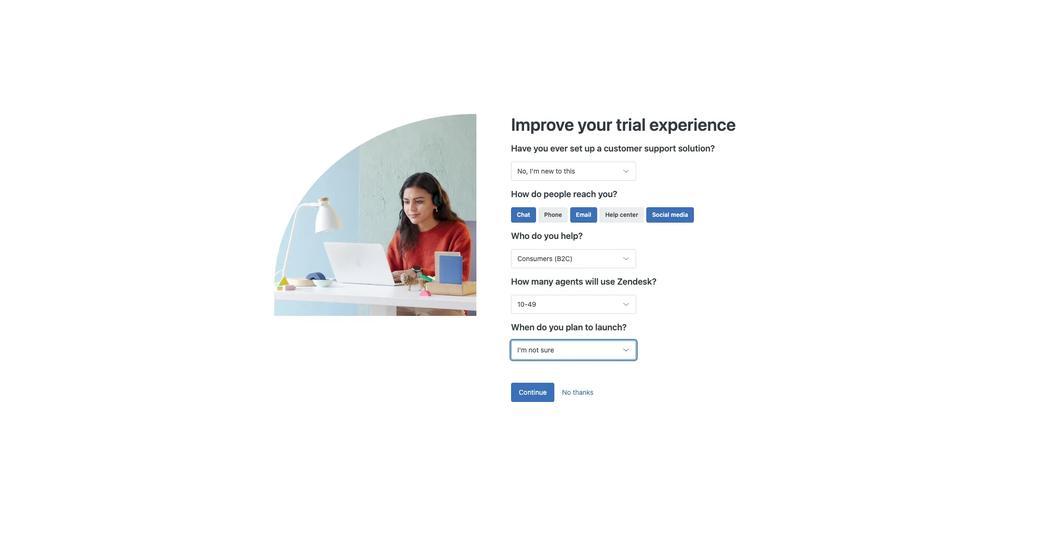 Task type: describe. For each thing, give the bounding box(es) containing it.
email
[[576, 211, 592, 219]]

consumers
[[518, 255, 553, 263]]

help center button
[[600, 208, 645, 223]]

who do you help?
[[511, 231, 583, 241]]

trial
[[617, 114, 646, 135]]

social
[[653, 211, 670, 219]]

customer service agent wearing a headset and sitting at a desk as balloons float through the air in celebration. image
[[275, 114, 511, 316]]

do for how
[[532, 189, 542, 199]]

when
[[511, 323, 535, 333]]

reach
[[574, 189, 597, 199]]

many
[[532, 277, 554, 287]]

experience
[[650, 114, 736, 135]]

will
[[586, 277, 599, 287]]

no
[[563, 389, 571, 397]]

phone button
[[539, 208, 568, 223]]

chat
[[517, 211, 531, 219]]

how for how do people reach you?
[[511, 189, 530, 199]]

have
[[511, 143, 532, 153]]

use
[[601, 277, 616, 287]]

when do you plan to launch?
[[511, 323, 627, 333]]

you for who
[[545, 231, 559, 241]]

you?
[[599, 189, 618, 199]]

plan
[[566, 323, 583, 333]]

1 vertical spatial to
[[586, 323, 594, 333]]

zendesk?
[[618, 277, 657, 287]]

chat button
[[511, 208, 536, 223]]

thanks
[[573, 389, 594, 397]]

center
[[620, 211, 639, 219]]

media
[[671, 211, 689, 219]]

agents
[[556, 277, 584, 287]]

help
[[606, 211, 619, 219]]

who
[[511, 231, 530, 241]]

not
[[529, 346, 539, 355]]

sure
[[541, 346, 555, 355]]

no,
[[518, 167, 528, 175]]

how many agents will use zendesk?
[[511, 277, 657, 287]]

have you ever set up a customer support solution?
[[511, 143, 715, 153]]

no, i'm new to this button
[[511, 162, 637, 181]]

to inside popup button
[[556, 167, 562, 175]]

49
[[528, 301, 537, 309]]

ever
[[551, 143, 568, 153]]



Task type: locate. For each thing, give the bounding box(es) containing it.
0 vertical spatial you
[[534, 143, 549, 153]]

help center
[[606, 211, 639, 219]]

you
[[534, 143, 549, 153], [545, 231, 559, 241], [549, 323, 564, 333]]

do for who
[[532, 231, 542, 241]]

launch?
[[596, 323, 627, 333]]

no, i'm new to this
[[518, 167, 576, 175]]

this
[[564, 167, 576, 175]]

2 vertical spatial you
[[549, 323, 564, 333]]

how for how many agents will use zendesk?
[[511, 277, 530, 287]]

a
[[597, 143, 602, 153]]

social media
[[653, 211, 689, 219]]

i'm not sure
[[518, 346, 555, 355]]

(b2c)
[[555, 255, 573, 263]]

your
[[578, 114, 613, 135]]

do for when
[[537, 323, 547, 333]]

0 vertical spatial i'm
[[530, 167, 540, 175]]

customer
[[604, 143, 643, 153]]

how left 'many'
[[511, 277, 530, 287]]

1 horizontal spatial i'm
[[530, 167, 540, 175]]

1 how from the top
[[511, 189, 530, 199]]

do left people
[[532, 189, 542, 199]]

solution?
[[679, 143, 715, 153]]

do right 'who'
[[532, 231, 542, 241]]

you for when
[[549, 323, 564, 333]]

1 vertical spatial you
[[545, 231, 559, 241]]

improve your trial experience
[[511, 114, 736, 135]]

no thanks
[[563, 389, 594, 397]]

2 how from the top
[[511, 277, 530, 287]]

0 horizontal spatial to
[[556, 167, 562, 175]]

10-
[[518, 301, 528, 309]]

continue button
[[511, 384, 555, 403]]

consumers (b2c)
[[518, 255, 573, 263]]

0 vertical spatial how
[[511, 189, 530, 199]]

you left plan
[[549, 323, 564, 333]]

0 vertical spatial to
[[556, 167, 562, 175]]

people
[[544, 189, 572, 199]]

1 horizontal spatial to
[[586, 323, 594, 333]]

0 vertical spatial do
[[532, 189, 542, 199]]

how
[[511, 189, 530, 199], [511, 277, 530, 287]]

2 vertical spatial do
[[537, 323, 547, 333]]

to left this
[[556, 167, 562, 175]]

no thanks button
[[555, 384, 602, 403]]

i'm right no,
[[530, 167, 540, 175]]

how up chat
[[511, 189, 530, 199]]

do right when
[[537, 323, 547, 333]]

how do people reach you?
[[511, 189, 618, 199]]

0 horizontal spatial i'm
[[518, 346, 527, 355]]

1 vertical spatial do
[[532, 231, 542, 241]]

1 vertical spatial how
[[511, 277, 530, 287]]

continue
[[519, 389, 547, 397]]

email button
[[571, 208, 598, 223]]

you left ever
[[534, 143, 549, 153]]

to right plan
[[586, 323, 594, 333]]

set
[[570, 143, 583, 153]]

help?
[[561, 231, 583, 241]]

i'm not sure button
[[511, 341, 637, 360]]

i'm left not
[[518, 346, 527, 355]]

new
[[542, 167, 554, 175]]

10-49
[[518, 301, 537, 309]]

consumers (b2c) button
[[511, 250, 637, 269]]

improve
[[511, 114, 575, 135]]

you left help? on the top
[[545, 231, 559, 241]]

i'm
[[530, 167, 540, 175], [518, 346, 527, 355]]

to
[[556, 167, 562, 175], [586, 323, 594, 333]]

social media button
[[647, 208, 694, 223]]

phone
[[545, 211, 562, 219]]

do
[[532, 189, 542, 199], [532, 231, 542, 241], [537, 323, 547, 333]]

up
[[585, 143, 595, 153]]

10-49 button
[[511, 295, 637, 315]]

support
[[645, 143, 677, 153]]

1 vertical spatial i'm
[[518, 346, 527, 355]]



Task type: vqa. For each thing, say whether or not it's contained in the screenshot.
Community in the 'link'
no



